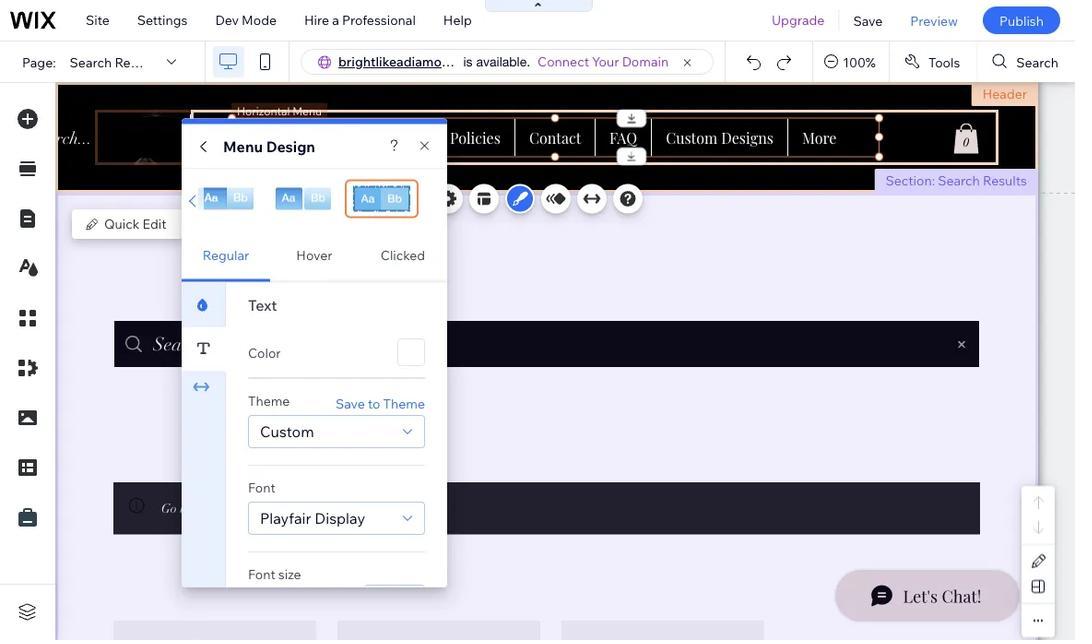Task type: describe. For each thing, give the bounding box(es) containing it.
header
[[983, 86, 1027, 102]]

font size
[[248, 566, 301, 582]]

domain
[[622, 53, 669, 70]]

0 vertical spatial results
[[115, 54, 159, 70]]

design
[[266, 137, 315, 155]]

2
[[239, 166, 245, 180]]

display
[[315, 509, 365, 527]]

help
[[443, 12, 472, 28]]

0 vertical spatial menu
[[223, 137, 263, 155]]

quick edit
[[104, 216, 166, 232]]

playfair display
[[260, 509, 365, 527]]

hover
[[296, 247, 333, 263]]

navigate
[[361, 190, 415, 207]]

is available. connect your domain
[[463, 53, 669, 70]]

section: search results
[[886, 172, 1027, 189]]

publish
[[1000, 12, 1044, 28]]

edit
[[142, 216, 166, 232]]

clicked
[[381, 247, 425, 263]]

regular
[[203, 247, 249, 263]]

preview
[[911, 12, 958, 28]]

dev
[[215, 12, 239, 28]]

manage menu
[[244, 190, 330, 207]]

save to theme
[[336, 395, 425, 411]]

100%
[[843, 54, 876, 70]]

upgrade
[[772, 12, 825, 28]]

1 vertical spatial menu
[[296, 190, 330, 207]]

column 2
[[196, 166, 245, 180]]

text
[[248, 296, 277, 314]]

hire
[[304, 12, 329, 28]]

dev mode
[[215, 12, 277, 28]]

manage
[[244, 190, 293, 207]]



Task type: vqa. For each thing, say whether or not it's contained in the screenshot.
The Publish "button"
yes



Task type: locate. For each thing, give the bounding box(es) containing it.
theme right "to"
[[383, 395, 425, 411]]

1 horizontal spatial save
[[853, 12, 883, 28]]

settings for header
[[205, 216, 256, 232]]

settings up regular
[[205, 216, 256, 232]]

search down site at the top left of the page
[[70, 54, 112, 70]]

tools
[[929, 54, 960, 70]]

1 font from the top
[[248, 479, 275, 495]]

hire a professional
[[304, 12, 416, 28]]

menu right manage
[[296, 190, 330, 207]]

1 horizontal spatial theme
[[383, 395, 425, 411]]

search for search results
[[70, 54, 112, 70]]

custom
[[260, 422, 314, 440]]

site
[[86, 12, 110, 28]]

tools button
[[890, 42, 977, 82]]

1 horizontal spatial menu
[[296, 190, 330, 207]]

search right section:
[[938, 172, 980, 189]]

search down publish
[[1017, 54, 1059, 70]]

column
[[196, 166, 237, 180]]

0 vertical spatial save
[[853, 12, 883, 28]]

0 vertical spatial settings
[[137, 12, 188, 28]]

settings up search results
[[137, 12, 188, 28]]

font for font
[[248, 479, 275, 495]]

settings
[[137, 12, 188, 28], [205, 216, 256, 232]]

1 vertical spatial save
[[336, 395, 365, 411]]

2 font from the top
[[248, 566, 275, 582]]

menu
[[223, 137, 263, 155], [296, 190, 330, 207]]

settings for upgrade
[[137, 12, 188, 28]]

2 horizontal spatial search
[[1017, 54, 1059, 70]]

a
[[332, 12, 339, 28]]

section:
[[886, 172, 935, 189]]

save button
[[840, 0, 897, 41]]

results
[[115, 54, 159, 70], [983, 172, 1027, 189]]

1 horizontal spatial search
[[938, 172, 980, 189]]

your
[[592, 53, 619, 70]]

save for save
[[853, 12, 883, 28]]

search button
[[978, 42, 1075, 82]]

brightlikeadiamond.com
[[338, 53, 487, 70]]

save
[[853, 12, 883, 28], [336, 395, 365, 411]]

to
[[368, 395, 380, 411]]

mode
[[242, 12, 277, 28]]

preview button
[[897, 0, 972, 41]]

playfair
[[260, 509, 311, 527]]

0 horizontal spatial search
[[70, 54, 112, 70]]

font up playfair
[[248, 479, 275, 495]]

100% button
[[814, 42, 889, 82]]

0 vertical spatial font
[[248, 479, 275, 495]]

publish button
[[983, 6, 1061, 34]]

available.
[[476, 54, 530, 69]]

0 horizontal spatial results
[[115, 54, 159, 70]]

1 vertical spatial font
[[248, 566, 275, 582]]

save up 100%
[[853, 12, 883, 28]]

theme
[[248, 392, 290, 409], [383, 395, 425, 411]]

0 horizontal spatial menu
[[223, 137, 263, 155]]

search for search
[[1017, 54, 1059, 70]]

professional
[[342, 12, 416, 28]]

1 vertical spatial results
[[983, 172, 1027, 189]]

size
[[278, 566, 301, 582]]

1 horizontal spatial results
[[983, 172, 1027, 189]]

is
[[463, 54, 473, 69]]

1 vertical spatial settings
[[205, 216, 256, 232]]

1 horizontal spatial settings
[[205, 216, 256, 232]]

quick
[[104, 216, 140, 232]]

font
[[248, 479, 275, 495], [248, 566, 275, 582]]

menu up 2
[[223, 137, 263, 155]]

connect
[[538, 53, 589, 70]]

theme up custom
[[248, 392, 290, 409]]

search
[[70, 54, 112, 70], [1017, 54, 1059, 70], [938, 172, 980, 189]]

save for save to theme
[[336, 395, 365, 411]]

0 horizontal spatial theme
[[248, 392, 290, 409]]

menu design
[[223, 137, 315, 155]]

save left "to"
[[336, 395, 365, 411]]

save inside button
[[853, 12, 883, 28]]

search results
[[70, 54, 159, 70]]

color
[[248, 344, 281, 360]]

search inside 'button'
[[1017, 54, 1059, 70]]

font left size
[[248, 566, 275, 582]]

0 horizontal spatial settings
[[137, 12, 188, 28]]

font for font size
[[248, 566, 275, 582]]

0 horizontal spatial save
[[336, 395, 365, 411]]



